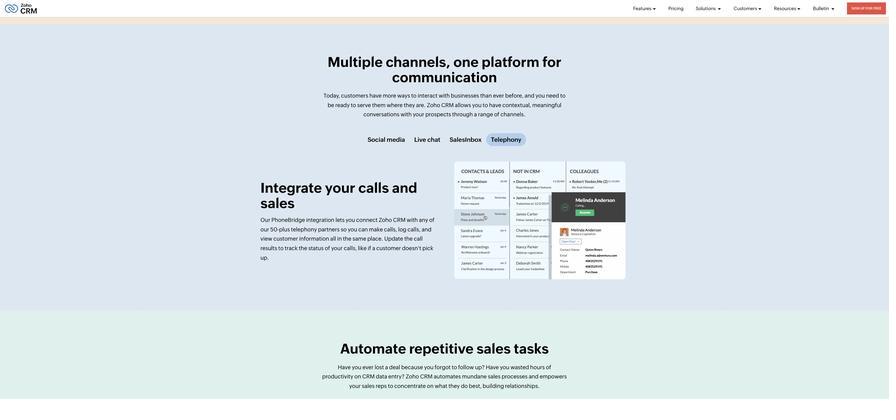 Task type: vqa. For each thing, say whether or not it's contained in the screenshot.
SMB
no



Task type: locate. For each thing, give the bounding box(es) containing it.
0 horizontal spatial a
[[373, 245, 376, 251]]

zoho inside today, customers have more ways to interact with businesses than ever before, and you need to be ready to serve them where they are. zoho crm allows you to have contextual, meaningful conversations with your prospects through a range of channels.
[[427, 102, 441, 108]]

a right if
[[373, 245, 376, 251]]

have down than
[[490, 102, 502, 108]]

1 vertical spatial a
[[373, 245, 376, 251]]

the left call
[[405, 236, 413, 242]]

on left what in the bottom of the page
[[427, 383, 434, 389]]

do
[[461, 383, 468, 389]]

with down the where at the left of the page
[[401, 111, 412, 118]]

1 vertical spatial they
[[449, 383, 460, 389]]

a inside have you ever lost a deal because you forgot to follow up? have you wasted hours of productivity on crm data entry? zoho crm automates mundane sales processes and empowers your sales reps to concentrate on what they do best, building relationships.
[[385, 364, 388, 371]]

0 horizontal spatial customer
[[274, 236, 298, 242]]

conversations
[[364, 111, 400, 118]]

ways
[[398, 92, 411, 99]]

have
[[338, 364, 351, 371], [486, 364, 499, 371]]

so
[[341, 226, 347, 233]]

integrate with 50+ pbx providers image
[[455, 162, 626, 279]]

1 vertical spatial ever
[[363, 364, 374, 371]]

0 horizontal spatial have
[[370, 92, 382, 99]]

log
[[399, 226, 407, 233]]

you up processes
[[500, 364, 510, 371]]

crm
[[442, 102, 454, 108], [393, 217, 406, 223], [363, 374, 375, 380], [421, 374, 433, 380]]

calls,
[[384, 226, 397, 233], [408, 226, 421, 233], [344, 245, 357, 251]]

and
[[525, 92, 535, 99], [392, 180, 418, 196], [422, 226, 432, 233], [529, 374, 539, 380]]

customer
[[274, 236, 298, 242], [377, 245, 401, 251]]

the right track
[[299, 245, 307, 251]]

ever inside have you ever lost a deal because you forgot to follow up? have you wasted hours of productivity on crm data entry? zoho crm automates mundane sales processes and empowers your sales reps to concentrate on what they do best, building relationships.
[[363, 364, 374, 371]]

where
[[387, 102, 403, 108]]

ready
[[336, 102, 350, 108]]

zoho down "because"
[[406, 374, 419, 380]]

1 horizontal spatial zoho
[[406, 374, 419, 380]]

free
[[874, 6, 882, 10]]

sales up building
[[488, 374, 501, 380]]

crm inside today, customers have more ways to interact with businesses than ever before, and you need to be ready to serve them where they are. zoho crm allows you to have contextual, meaningful conversations with your prospects through a range of channels.
[[442, 102, 454, 108]]

your inside have you ever lost a deal because you forgot to follow up? have you wasted hours of productivity on crm data entry? zoho crm automates mundane sales processes and empowers your sales reps to concentrate on what they do best, building relationships.
[[350, 383, 361, 389]]

ever left lost
[[363, 364, 374, 371]]

1 horizontal spatial have
[[490, 102, 502, 108]]

and inside our phonebridge integration lets you connect zoho crm with any of our 50-plus telephony partners so you can make calls, log calls, and view customer information all in the same place. update the call results to track the status of your calls, like if a customer doesn't pick up.
[[422, 226, 432, 233]]

our
[[261, 226, 269, 233]]

they down ways
[[404, 102, 415, 108]]

mundane
[[463, 374, 487, 380]]

and inside integrate your calls and sales
[[392, 180, 418, 196]]

them
[[372, 102, 386, 108]]

to right need
[[561, 92, 566, 99]]

2 vertical spatial zoho
[[406, 374, 419, 380]]

multiple channels, one platform for communication
[[328, 54, 562, 85]]

channels,
[[386, 54, 451, 70]]

of
[[495, 111, 500, 118], [430, 217, 435, 223], [325, 245, 330, 251], [546, 364, 552, 371]]

0 horizontal spatial have
[[338, 364, 351, 371]]

status
[[309, 245, 324, 251]]

0 vertical spatial zoho
[[427, 102, 441, 108]]

1 vertical spatial have
[[490, 102, 502, 108]]

0 horizontal spatial the
[[299, 245, 307, 251]]

the right in
[[343, 236, 352, 242]]

0 horizontal spatial ever
[[363, 364, 374, 371]]

if
[[368, 245, 372, 251]]

automate
[[341, 341, 407, 357]]

0 vertical spatial customer
[[274, 236, 298, 242]]

with left any
[[407, 217, 418, 223]]

1 vertical spatial zoho
[[379, 217, 392, 223]]

they left do on the bottom right of the page
[[449, 383, 460, 389]]

plus
[[279, 226, 290, 233]]

integrate your calls and sales tab panel
[[261, 158, 629, 285]]

1 vertical spatial customer
[[377, 245, 401, 251]]

0 horizontal spatial zoho
[[379, 217, 392, 223]]

2 vertical spatial with
[[407, 217, 418, 223]]

the
[[343, 236, 352, 242], [405, 236, 413, 242], [299, 245, 307, 251]]

1 horizontal spatial on
[[427, 383, 434, 389]]

what
[[435, 383, 448, 389]]

for
[[543, 54, 562, 70]]

forgot
[[435, 364, 451, 371]]

1 vertical spatial on
[[427, 383, 434, 389]]

calls, up update
[[384, 226, 397, 233]]

2 horizontal spatial a
[[474, 111, 477, 118]]

customer down update
[[377, 245, 401, 251]]

calls, left the like
[[344, 245, 357, 251]]

customers
[[734, 6, 758, 11]]

in
[[337, 236, 342, 242]]

on right productivity
[[355, 374, 362, 380]]

one
[[454, 54, 479, 70]]

ever right than
[[493, 92, 505, 99]]

social
[[368, 136, 386, 143]]

to
[[412, 92, 417, 99], [561, 92, 566, 99], [351, 102, 356, 108], [483, 102, 488, 108], [279, 245, 284, 251], [452, 364, 458, 371], [388, 383, 394, 389]]

of right any
[[430, 217, 435, 223]]

0 vertical spatial ever
[[493, 92, 505, 99]]

customer down plus at the bottom left of page
[[274, 236, 298, 242]]

0 vertical spatial they
[[404, 102, 415, 108]]

a left 'range'
[[474, 111, 477, 118]]

calls, up call
[[408, 226, 421, 233]]

before,
[[506, 92, 524, 99]]

your
[[413, 111, 425, 118], [325, 180, 356, 196], [332, 245, 343, 251], [350, 383, 361, 389]]

1 horizontal spatial a
[[385, 364, 388, 371]]

on
[[355, 374, 362, 380], [427, 383, 434, 389]]

50-
[[271, 226, 279, 233]]

crm down "because"
[[421, 374, 433, 380]]

1 vertical spatial with
[[401, 111, 412, 118]]

pricing
[[669, 6, 684, 11]]

zoho up the prospects
[[427, 102, 441, 108]]

crm up the prospects
[[442, 102, 454, 108]]

to left track
[[279, 245, 284, 251]]

businesses
[[451, 92, 480, 99]]

2 horizontal spatial the
[[405, 236, 413, 242]]

a
[[474, 111, 477, 118], [373, 245, 376, 251], [385, 364, 388, 371]]

to right ways
[[412, 92, 417, 99]]

you right lets
[[346, 217, 355, 223]]

have
[[370, 92, 382, 99], [490, 102, 502, 108]]

solutions link
[[696, 0, 722, 17]]

zoho up make
[[379, 217, 392, 223]]

2 vertical spatial a
[[385, 364, 388, 371]]

automate repetitive sales tasks
[[341, 341, 549, 357]]

1 horizontal spatial have
[[486, 364, 499, 371]]

automates
[[434, 374, 461, 380]]

0 horizontal spatial calls,
[[344, 245, 357, 251]]

integrate your calls and sales
[[261, 180, 418, 211]]

best,
[[469, 383, 482, 389]]

be
[[328, 102, 335, 108]]

of right 'range'
[[495, 111, 500, 118]]

0 vertical spatial on
[[355, 374, 362, 380]]

have right up?
[[486, 364, 499, 371]]

they inside today, customers have more ways to interact with businesses than ever before, and you need to be ready to serve them where they are. zoho crm allows you to have contextual, meaningful conversations with your prospects through a range of channels.
[[404, 102, 415, 108]]

sales
[[261, 195, 295, 211], [477, 341, 511, 357], [488, 374, 501, 380], [362, 383, 375, 389]]

crm left data
[[363, 374, 375, 380]]

your inside our phonebridge integration lets you connect zoho crm with any of our 50-plus telephony partners so you can make calls, log calls, and view customer information all in the same place. update the call results to track the status of your calls, like if a customer doesn't pick up.
[[332, 245, 343, 251]]

with
[[439, 92, 450, 99], [401, 111, 412, 118], [407, 217, 418, 223]]

1 horizontal spatial they
[[449, 383, 460, 389]]

all
[[331, 236, 336, 242]]

0 vertical spatial a
[[474, 111, 477, 118]]

social media
[[368, 136, 405, 143]]

of up the empowers
[[546, 364, 552, 371]]

integrate
[[261, 180, 322, 196]]

concentrate
[[395, 383, 426, 389]]

with right the interact
[[439, 92, 450, 99]]

our
[[261, 217, 271, 223]]

they
[[404, 102, 415, 108], [449, 383, 460, 389]]

1 horizontal spatial ever
[[493, 92, 505, 99]]

integration
[[306, 217, 335, 223]]

0 horizontal spatial on
[[355, 374, 362, 380]]

2 horizontal spatial zoho
[[427, 102, 441, 108]]

you
[[536, 92, 545, 99], [473, 102, 482, 108], [346, 217, 355, 223], [348, 226, 358, 233], [352, 364, 362, 371], [425, 364, 434, 371], [500, 364, 510, 371]]

sales up up?
[[477, 341, 511, 357]]

contextual,
[[503, 102, 532, 108]]

sales up the phonebridge
[[261, 195, 295, 211]]

2 have from the left
[[486, 364, 499, 371]]

a right lost
[[385, 364, 388, 371]]

through
[[453, 111, 473, 118]]

crm up log
[[393, 217, 406, 223]]

have up them
[[370, 92, 382, 99]]

have up productivity
[[338, 364, 351, 371]]

and inside have you ever lost a deal because you forgot to follow up? have you wasted hours of productivity on crm data entry? zoho crm automates mundane sales processes and empowers your sales reps to concentrate on what they do best, building relationships.
[[529, 374, 539, 380]]

0 horizontal spatial they
[[404, 102, 415, 108]]

you up meaningful
[[536, 92, 545, 99]]



Task type: describe. For each thing, give the bounding box(es) containing it.
interact
[[418, 92, 438, 99]]

live chat
[[415, 136, 441, 143]]

you up 'range'
[[473, 102, 482, 108]]

sales inside integrate your calls and sales
[[261, 195, 295, 211]]

partners
[[318, 226, 340, 233]]

relationships.
[[506, 383, 540, 389]]

of inside have you ever lost a deal because you forgot to follow up? have you wasted hours of productivity on crm data entry? zoho crm automates mundane sales processes and empowers your sales reps to concentrate on what they do best, building relationships.
[[546, 364, 552, 371]]

can
[[359, 226, 368, 233]]

zoho inside our phonebridge integration lets you connect zoho crm with any of our 50-plus telephony partners so you can make calls, log calls, and view customer information all in the same place. update the call results to track the status of your calls, like if a customer doesn't pick up.
[[379, 217, 392, 223]]

lets
[[336, 217, 345, 223]]

than
[[481, 92, 492, 99]]

1 horizontal spatial customer
[[377, 245, 401, 251]]

customers
[[341, 92, 369, 99]]

because
[[402, 364, 423, 371]]

more
[[383, 92, 397, 99]]

multiple
[[328, 54, 383, 70]]

you right so
[[348, 226, 358, 233]]

0 vertical spatial have
[[370, 92, 382, 99]]

zoho inside have you ever lost a deal because you forgot to follow up? have you wasted hours of productivity on crm data entry? zoho crm automates mundane sales processes and empowers your sales reps to concentrate on what they do best, building relationships.
[[406, 374, 419, 380]]

of right status
[[325, 245, 330, 251]]

information
[[299, 236, 329, 242]]

to inside our phonebridge integration lets you connect zoho crm with any of our 50-plus telephony partners so you can make calls, log calls, and view customer information all in the same place. update the call results to track the status of your calls, like if a customer doesn't pick up.
[[279, 245, 284, 251]]

building
[[483, 383, 505, 389]]

you left forgot
[[425, 364, 434, 371]]

1 have from the left
[[338, 364, 351, 371]]

hours
[[531, 364, 545, 371]]

call
[[414, 236, 423, 242]]

crm inside our phonebridge integration lets you connect zoho crm with any of our 50-plus telephony partners so you can make calls, log calls, and view customer information all in the same place. update the call results to track the status of your calls, like if a customer doesn't pick up.
[[393, 217, 406, 223]]

and inside today, customers have more ways to interact with businesses than ever before, and you need to be ready to serve them where they are. zoho crm allows you to have contextual, meaningful conversations with your prospects through a range of channels.
[[525, 92, 535, 99]]

communication
[[392, 69, 498, 85]]

resources
[[775, 6, 797, 11]]

resources link
[[775, 0, 802, 17]]

tasks
[[514, 341, 549, 357]]

our phonebridge integration lets you connect zoho crm with any of our 50-plus telephony partners so you can make calls, log calls, and view customer information all in the same place. update the call results to track the status of your calls, like if a customer doesn't pick up.
[[261, 217, 435, 261]]

2 horizontal spatial calls,
[[408, 226, 421, 233]]

are.
[[417, 102, 426, 108]]

up
[[861, 6, 866, 10]]

lost
[[375, 364, 384, 371]]

to right reps
[[388, 383, 394, 389]]

up?
[[476, 364, 485, 371]]

salesinbox
[[450, 136, 482, 143]]

live
[[415, 136, 426, 143]]

features link
[[634, 0, 657, 17]]

repetitive
[[410, 341, 474, 357]]

update
[[385, 236, 404, 242]]

calls
[[359, 180, 389, 196]]

productivity
[[323, 374, 354, 380]]

1 horizontal spatial calls,
[[384, 226, 397, 233]]

same
[[353, 236, 367, 242]]

up.
[[261, 254, 269, 261]]

serve
[[358, 102, 371, 108]]

ever inside today, customers have more ways to interact with businesses than ever before, and you need to be ready to serve them where they are. zoho crm allows you to have contextual, meaningful conversations with your prospects through a range of channels.
[[493, 92, 505, 99]]

allows
[[455, 102, 472, 108]]

follow
[[459, 364, 474, 371]]

a inside our phonebridge integration lets you connect zoho crm with any of our 50-plus telephony partners so you can make calls, log calls, and view customer information all in the same place. update the call results to track the status of your calls, like if a customer doesn't pick up.
[[373, 245, 376, 251]]

make
[[369, 226, 383, 233]]

you up productivity
[[352, 364, 362, 371]]

pick
[[423, 245, 434, 251]]

channels.
[[501, 111, 526, 118]]

range
[[479, 111, 494, 118]]

for
[[867, 6, 873, 10]]

reps
[[376, 383, 387, 389]]

platform
[[482, 54, 540, 70]]

chat
[[428, 136, 441, 143]]

telephony
[[491, 136, 522, 143]]

deal
[[390, 364, 401, 371]]

sign
[[852, 6, 861, 10]]

of inside today, customers have more ways to interact with businesses than ever before, and you need to be ready to serve them where they are. zoho crm allows you to have contextual, meaningful conversations with your prospects through a range of channels.
[[495, 111, 500, 118]]

wasted
[[511, 364, 530, 371]]

like
[[358, 245, 367, 251]]

doesn't
[[402, 245, 422, 251]]

your inside today, customers have more ways to interact with businesses than ever before, and you need to be ready to serve them where they are. zoho crm allows you to have contextual, meaningful conversations with your prospects through a range of channels.
[[413, 111, 425, 118]]

sign up for free
[[852, 6, 882, 10]]

sales left reps
[[362, 383, 375, 389]]

a inside today, customers have more ways to interact with businesses than ever before, and you need to be ready to serve them where they are. zoho crm allows you to have contextual, meaningful conversations with your prospects through a range of channels.
[[474, 111, 477, 118]]

need
[[547, 92, 560, 99]]

data
[[376, 374, 388, 380]]

entry?
[[389, 374, 405, 380]]

1 horizontal spatial the
[[343, 236, 352, 242]]

prospects
[[426, 111, 452, 118]]

zoho crm logo image
[[5, 2, 37, 15]]

with inside our phonebridge integration lets you connect zoho crm with any of our 50-plus telephony partners so you can make calls, log calls, and view customer information all in the same place. update the call results to track the status of your calls, like if a customer doesn't pick up.
[[407, 217, 418, 223]]

to down customers
[[351, 102, 356, 108]]

telephony
[[291, 226, 317, 233]]

place.
[[368, 236, 384, 242]]

bulletin link
[[814, 0, 835, 17]]

have you ever lost a deal because you forgot to follow up? have you wasted hours of productivity on crm data entry? zoho crm automates mundane sales processes and empowers your sales reps to concentrate on what they do best, building relationships.
[[323, 364, 567, 389]]

today, customers have more ways to interact with businesses than ever before, and you need to be ready to serve them where they are. zoho crm allows you to have contextual, meaningful conversations with your prospects through a range of channels.
[[324, 92, 566, 118]]

track
[[285, 245, 298, 251]]

empowers
[[540, 374, 567, 380]]

connect
[[357, 217, 378, 223]]

today,
[[324, 92, 340, 99]]

to up 'range'
[[483, 102, 488, 108]]

any
[[419, 217, 429, 223]]

view
[[261, 236, 273, 242]]

they inside have you ever lost a deal because you forgot to follow up? have you wasted hours of productivity on crm data entry? zoho crm automates mundane sales processes and empowers your sales reps to concentrate on what they do best, building relationships.
[[449, 383, 460, 389]]

your inside integrate your calls and sales
[[325, 180, 356, 196]]

to left follow
[[452, 364, 458, 371]]

media
[[387, 136, 405, 143]]

sign up for free link
[[848, 2, 887, 14]]

meaningful
[[533, 102, 562, 108]]

0 vertical spatial with
[[439, 92, 450, 99]]

processes
[[502, 374, 528, 380]]

results
[[261, 245, 277, 251]]



